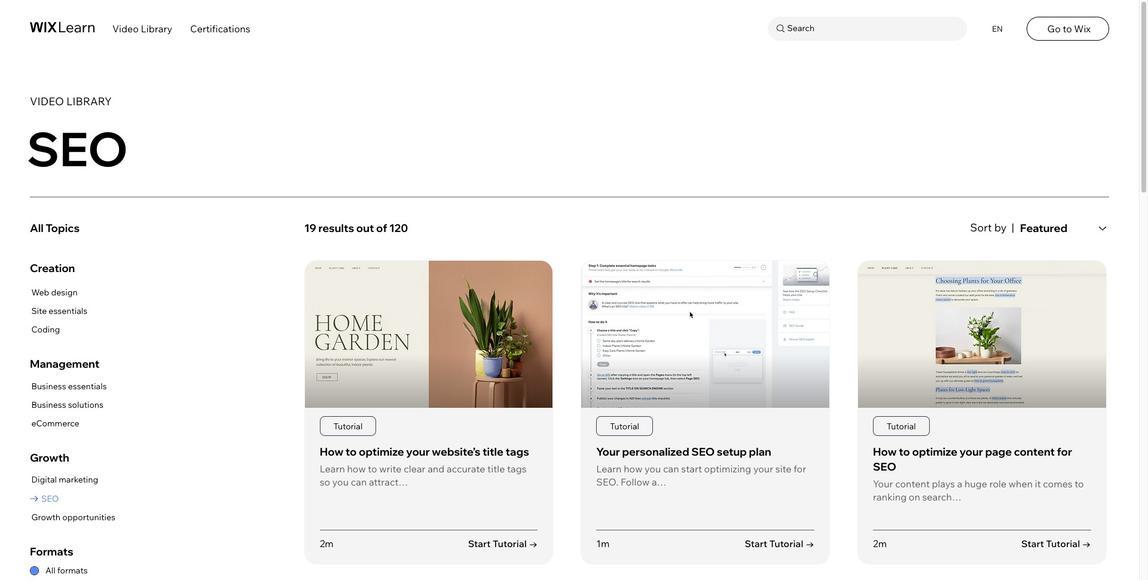 Task type: describe. For each thing, give the bounding box(es) containing it.
site essentials button
[[30, 304, 87, 319]]

business essentials button
[[30, 379, 107, 394]]

2m for seo
[[874, 538, 887, 550]]

your personalized seo setup plan list item
[[581, 260, 830, 565]]

you inside how to optimize your website's title tags learn how to write clear and accurate title tags so you can attract…
[[332, 476, 349, 488]]

how for how to optimize your website's title tags
[[320, 445, 344, 459]]

filtered results region
[[304, 215, 1119, 580]]

2m for learn
[[320, 538, 334, 550]]

ranking
[[874, 491, 907, 503]]

video
[[112, 23, 139, 34]]

seo button
[[30, 492, 115, 507]]

start tutorial → for your personalized seo setup plan
[[745, 538, 815, 550]]

120
[[390, 222, 408, 235]]

start tutorial → for how to optimize your page content for seo
[[1022, 538, 1092, 550]]

when
[[1009, 478, 1033, 490]]

personalized
[[622, 445, 690, 459]]

→ for your personalized seo setup plan
[[806, 538, 815, 550]]

and
[[428, 463, 445, 475]]

solutions
[[68, 400, 104, 410]]

business for business essentials
[[31, 381, 66, 392]]

start for plan
[[745, 538, 768, 550]]

list for growth
[[30, 473, 115, 525]]

management
[[30, 357, 99, 371]]

role
[[990, 478, 1007, 490]]

0 vertical spatial tags
[[506, 445, 529, 459]]

video library link
[[112, 23, 172, 34]]

optimize for seo
[[913, 445, 958, 459]]

the homepage of shopping site, "home garden". several plants are tastefully arranged on a stool next to an orange feature wall. image
[[305, 261, 553, 408]]

all for all formats
[[45, 566, 55, 576]]

growth for growth
[[30, 451, 69, 465]]

creation
[[30, 261, 75, 275]]

video library
[[112, 23, 172, 34]]

your personalized seo setup plan learn how you can start optimizing your site for seo. follow a…
[[597, 445, 807, 488]]

so
[[320, 476, 330, 488]]

all topics button
[[30, 215, 286, 242]]

Search text field
[[785, 21, 964, 36]]

en
[[993, 24, 1003, 33]]

video
[[30, 94, 64, 108]]

web design button
[[30, 285, 87, 300]]

essentials for business essentials
[[68, 381, 107, 392]]

a…
[[652, 476, 667, 488]]

how to optimize your website's title tags list item
[[304, 260, 554, 565]]

to for go to wix
[[1063, 23, 1073, 34]]

ecommerce button
[[30, 416, 107, 432]]

on
[[909, 491, 921, 503]]

1m
[[597, 538, 610, 550]]

essentials for site essentials
[[49, 306, 87, 317]]

formats group
[[30, 545, 286, 580]]

certifications
[[190, 23, 250, 34]]

your inside how to optimize your page content for seo your content plays a huge role when it comes to ranking on search…
[[874, 478, 894, 490]]

1 vertical spatial tags
[[507, 463, 527, 475]]

all formats
[[45, 566, 88, 576]]

how inside your personalized seo setup plan learn how you can start optimizing your site for seo. follow a…
[[624, 463, 643, 475]]

site
[[776, 463, 792, 475]]

formats
[[57, 566, 88, 576]]

coding
[[31, 324, 60, 335]]

opportunities
[[62, 512, 115, 523]]

your personalized seo setup plan link
[[597, 445, 772, 459]]

sort
[[971, 221, 993, 235]]

write
[[380, 463, 402, 475]]

your inside your personalized seo setup plan learn how you can start optimizing your site for seo. follow a…
[[597, 445, 620, 459]]

design
[[51, 287, 78, 298]]

go to wix link
[[1027, 17, 1110, 40]]

start for page
[[1022, 538, 1045, 550]]

web design list item
[[30, 285, 87, 300]]

ecommerce
[[31, 418, 79, 429]]

learn inside your personalized seo setup plan learn how you can start optimizing your site for seo. follow a…
[[597, 463, 622, 475]]

how to optimize your website's title tags learn how to write clear and accurate title tags so you can attract…
[[320, 445, 529, 488]]

follow
[[621, 476, 650, 488]]

→ for how to optimize your website's title tags
[[529, 538, 538, 550]]

go to wix
[[1048, 23, 1091, 34]]

for inside your personalized seo setup plan learn how you can start optimizing your site for seo. follow a…
[[794, 463, 807, 475]]

start tutorial → button for how to optimize your page content for seo
[[1022, 537, 1092, 551]]

business solutions list item
[[30, 398, 107, 413]]

video library
[[30, 94, 112, 108]]

website's
[[432, 445, 481, 459]]

how for how to optimize your page content for seo
[[874, 445, 897, 459]]

growth opportunities
[[31, 512, 115, 523]]

menu bar containing video library
[[0, 0, 1140, 54]]

all topics
[[30, 222, 80, 235]]

can inside your personalized seo setup plan learn how you can start optimizing your site for seo. follow a…
[[663, 463, 679, 475]]

digital
[[31, 475, 57, 485]]

marketing
[[59, 475, 98, 485]]

19 results out of 120
[[304, 222, 408, 235]]

start
[[682, 463, 702, 475]]

clear
[[404, 463, 426, 475]]

ecommerce list item
[[30, 416, 107, 432]]

your inside your personalized seo setup plan learn how you can start optimizing your site for seo. follow a…
[[754, 463, 774, 475]]

web
[[31, 287, 49, 298]]

site essentials list item
[[30, 304, 87, 319]]

results
[[319, 222, 354, 235]]

seo inside button
[[41, 493, 59, 504]]

how to optimize your website's title tags link
[[320, 445, 529, 459]]

start tutorial → for how to optimize your website's title tags
[[468, 538, 538, 550]]



Task type: locate. For each thing, give the bounding box(es) containing it.
optimize up "plays"
[[913, 445, 958, 459]]

0 vertical spatial content
[[1015, 445, 1055, 459]]

coding button
[[30, 323, 87, 338]]

to
[[1063, 23, 1073, 34], [346, 445, 357, 459], [899, 445, 911, 459], [368, 463, 377, 475], [1075, 478, 1085, 490]]

filters navigation
[[30, 215, 286, 580]]

you right so
[[332, 476, 349, 488]]

digital marketing list item
[[30, 473, 115, 488]]

formats
[[30, 545, 73, 559]]

how up so
[[320, 445, 344, 459]]

growth opportunities list item
[[30, 510, 115, 525]]

title
[[483, 445, 504, 459], [488, 463, 505, 475]]

1 start tutorial → button from the left
[[468, 537, 538, 551]]

1 vertical spatial can
[[351, 476, 367, 488]]

→ for how to optimize your page content for seo
[[1083, 538, 1092, 550]]

1 vertical spatial essentials
[[68, 381, 107, 392]]

how to optimize your page content for seo link
[[874, 445, 1073, 474]]

0 horizontal spatial how
[[320, 445, 344, 459]]

how to optimize your page content for seo list item
[[858, 260, 1107, 565]]

setup
[[717, 445, 747, 459]]

1 horizontal spatial for
[[1058, 445, 1073, 459]]

1 horizontal spatial your
[[874, 478, 894, 490]]

essentials down the design
[[49, 306, 87, 317]]

business essentials list item
[[30, 379, 107, 394]]

can inside how to optimize your website's title tags learn how to write clear and accurate title tags so you can attract…
[[351, 476, 367, 488]]

3 start tutorial → from the left
[[1022, 538, 1092, 550]]

learn up seo.
[[597, 463, 622, 475]]

1 horizontal spatial optimize
[[913, 445, 958, 459]]

2 → from the left
[[806, 538, 815, 550]]

for up comes
[[1058, 445, 1073, 459]]

site
[[31, 306, 47, 317]]

all inside formats group
[[45, 566, 55, 576]]

1 business from the top
[[31, 381, 66, 392]]

all for all topics
[[30, 222, 44, 235]]

start inside your personalized seo setup plan list item
[[745, 538, 768, 550]]

comes
[[1044, 478, 1073, 490]]

0 vertical spatial your
[[597, 445, 620, 459]]

your down plan on the bottom of page
[[754, 463, 774, 475]]

2 how from the left
[[874, 445, 897, 459]]

all inside button
[[30, 222, 44, 235]]

a
[[958, 478, 963, 490]]

2m inside how to optimize your page content for seo list item
[[874, 538, 887, 550]]

seo
[[27, 119, 128, 178], [692, 445, 715, 459], [874, 460, 897, 474], [41, 493, 59, 504]]

0 vertical spatial growth
[[30, 451, 69, 465]]

0 vertical spatial you
[[645, 463, 661, 475]]

learn
[[320, 463, 345, 475], [597, 463, 622, 475]]

plays
[[932, 478, 956, 490]]

0 vertical spatial essentials
[[49, 306, 87, 317]]

2 horizontal spatial start
[[1022, 538, 1045, 550]]

how inside how to optimize your website's title tags learn how to write clear and accurate title tags so you can attract…
[[320, 445, 344, 459]]

start tutorial → button for your personalized seo setup plan
[[745, 537, 815, 551]]

list for management
[[30, 379, 107, 432]]

1 horizontal spatial all
[[45, 566, 55, 576]]

growth for growth opportunities
[[31, 512, 60, 523]]

1 vertical spatial you
[[332, 476, 349, 488]]

tutorial
[[334, 421, 363, 432], [610, 421, 640, 432], [887, 421, 916, 432], [493, 538, 527, 550], [770, 538, 804, 550], [1047, 538, 1081, 550]]

learn inside how to optimize your website's title tags learn how to write clear and accurate title tags so you can attract…
[[320, 463, 345, 475]]

optimize inside how to optimize your page content for seo your content plays a huge role when it comes to ranking on search…
[[913, 445, 958, 459]]

business solutions button
[[30, 398, 107, 413]]

→ inside how to optimize your website's title tags list item
[[529, 538, 538, 550]]

1 horizontal spatial start
[[745, 538, 768, 550]]

can
[[663, 463, 679, 475], [351, 476, 367, 488]]

0 horizontal spatial →
[[529, 538, 538, 550]]

0 horizontal spatial learn
[[320, 463, 345, 475]]

19
[[304, 222, 316, 235]]

→ inside how to optimize your page content for seo list item
[[1083, 538, 1092, 550]]

go
[[1048, 23, 1061, 34]]

page
[[986, 445, 1012, 459]]

2 learn from the left
[[597, 463, 622, 475]]

2 how from the left
[[624, 463, 643, 475]]

list inside filtered results region
[[304, 260, 1110, 580]]

you inside your personalized seo setup plan learn how you can start optimizing your site for seo. follow a…
[[645, 463, 661, 475]]

optimize for learn
[[359, 445, 404, 459]]

2 horizontal spatial →
[[1083, 538, 1092, 550]]

title right accurate
[[488, 463, 505, 475]]

your left page
[[960, 445, 984, 459]]

seo list item
[[30, 492, 115, 507]]

your inside how to optimize your page content for seo your content plays a huge role when it comes to ranking on search…
[[960, 445, 984, 459]]

1 horizontal spatial start tutorial → button
[[745, 537, 815, 551]]

essentials up solutions at the bottom left of the page
[[68, 381, 107, 392]]

plan
[[749, 445, 772, 459]]

wix
[[1075, 23, 1091, 34]]

1 start from the left
[[468, 538, 491, 550]]

start tutorial → button
[[468, 537, 538, 551], [745, 537, 815, 551], [1022, 537, 1092, 551]]

for
[[1058, 445, 1073, 459], [794, 463, 807, 475]]

your up ranking
[[874, 478, 894, 490]]

list
[[304, 260, 1110, 580], [30, 285, 87, 338], [30, 379, 107, 432], [30, 473, 115, 525]]

start
[[468, 538, 491, 550], [745, 538, 768, 550], [1022, 538, 1045, 550]]

site essentials
[[31, 306, 87, 317]]

1 horizontal spatial →
[[806, 538, 815, 550]]

start for website's
[[468, 538, 491, 550]]

your inside how to optimize your website's title tags learn how to write clear and accurate title tags so you can attract…
[[406, 445, 430, 459]]

2m inside how to optimize your website's title tags list item
[[320, 538, 334, 550]]

1 learn from the left
[[320, 463, 345, 475]]

list containing business essentials
[[30, 379, 107, 432]]

title up accurate
[[483, 445, 504, 459]]

start tutorial → button for how to optimize your website's title tags
[[468, 537, 538, 551]]

seo.
[[597, 476, 619, 488]]

start inside how to optimize your page content for seo list item
[[1022, 538, 1045, 550]]

2 optimize from the left
[[913, 445, 958, 459]]

0 vertical spatial for
[[1058, 445, 1073, 459]]

how up ranking
[[874, 445, 897, 459]]

growth inside button
[[31, 512, 60, 523]]

library
[[66, 94, 112, 108]]

optimize inside how to optimize your website's title tags learn how to write clear and accurate title tags so you can attract…
[[359, 445, 404, 459]]

1 vertical spatial content
[[896, 478, 930, 490]]

2 start from the left
[[745, 538, 768, 550]]

0 vertical spatial business
[[31, 381, 66, 392]]

1 horizontal spatial can
[[663, 463, 679, 475]]

to inside 'link'
[[1063, 23, 1073, 34]]

sort by  |
[[971, 221, 1015, 235]]

how inside how to optimize your page content for seo your content plays a huge role when it comes to ranking on search…
[[874, 445, 897, 459]]

all down formats on the bottom left of page
[[45, 566, 55, 576]]

0 horizontal spatial 2m
[[320, 538, 334, 550]]

content up on
[[896, 478, 930, 490]]

3 start tutorial → button from the left
[[1022, 537, 1092, 551]]

0 horizontal spatial can
[[351, 476, 367, 488]]

0 horizontal spatial how
[[347, 463, 366, 475]]

1 horizontal spatial your
[[754, 463, 774, 475]]

of
[[376, 222, 387, 235]]

0 horizontal spatial content
[[896, 478, 930, 490]]

content
[[1015, 445, 1055, 459], [896, 478, 930, 490]]

→
[[529, 538, 538, 550], [806, 538, 815, 550], [1083, 538, 1092, 550]]

start tutorial → button inside how to optimize your website's title tags list item
[[468, 537, 538, 551]]

all left topics
[[30, 222, 44, 235]]

business up business solutions
[[31, 381, 66, 392]]

optimizing
[[705, 463, 752, 475]]

essentials
[[49, 306, 87, 317], [68, 381, 107, 392]]

0 vertical spatial all
[[30, 222, 44, 235]]

0 horizontal spatial start
[[468, 538, 491, 550]]

search…
[[923, 491, 962, 503]]

list for creation
[[30, 285, 87, 338]]

0 horizontal spatial optimize
[[359, 445, 404, 459]]

2 2m from the left
[[874, 538, 887, 550]]

3 → from the left
[[1083, 538, 1092, 550]]

1 horizontal spatial learn
[[597, 463, 622, 475]]

accurate
[[447, 463, 486, 475]]

1 optimize from the left
[[359, 445, 404, 459]]

how up follow
[[624, 463, 643, 475]]

growth up digital
[[30, 451, 69, 465]]

your
[[406, 445, 430, 459], [960, 445, 984, 459], [754, 463, 774, 475]]

optimize up write
[[359, 445, 404, 459]]

start inside how to optimize your website's title tags list item
[[468, 538, 491, 550]]

business solutions
[[31, 400, 104, 410]]

business up ecommerce
[[31, 400, 66, 410]]

growth down 'seo' list item
[[31, 512, 60, 523]]

1 vertical spatial for
[[794, 463, 807, 475]]

you up a…
[[645, 463, 661, 475]]

1 → from the left
[[529, 538, 538, 550]]

can left attract…
[[351, 476, 367, 488]]

2 horizontal spatial start tutorial →
[[1022, 538, 1092, 550]]

your for website's
[[406, 445, 430, 459]]

0 horizontal spatial all
[[30, 222, 44, 235]]

0 vertical spatial title
[[483, 445, 504, 459]]

out
[[356, 222, 374, 235]]

how to optimize your page content for seo your content plays a huge role when it comes to ranking on search…
[[874, 445, 1085, 503]]

1 vertical spatial all
[[45, 566, 55, 576]]

seo up start on the right of page
[[692, 445, 715, 459]]

business for business solutions
[[31, 400, 66, 410]]

0 horizontal spatial you
[[332, 476, 349, 488]]

screenshot. a home decor blog, with short and long tail keywords highlighted to show the importance of seo. image
[[859, 261, 1107, 408]]

seo down video library
[[27, 119, 128, 178]]

topics
[[46, 222, 80, 235]]

0 vertical spatial can
[[663, 463, 679, 475]]

how
[[347, 463, 366, 475], [624, 463, 643, 475]]

content up the it
[[1015, 445, 1055, 459]]

2 start tutorial → button from the left
[[745, 537, 815, 551]]

1 how from the left
[[320, 445, 344, 459]]

list containing how to optimize your website's title tags
[[304, 260, 1110, 580]]

2 horizontal spatial start tutorial → button
[[1022, 537, 1092, 551]]

web design
[[31, 287, 78, 298]]

seo inside your personalized seo setup plan learn how you can start optimizing your site for seo. follow a…
[[692, 445, 715, 459]]

business essentials
[[31, 381, 107, 392]]

1 2m from the left
[[320, 538, 334, 550]]

screenshot. the wix seo setup checklist shows how to write a good page title. image
[[582, 261, 830, 408]]

start tutorial → inside your personalized seo setup plan list item
[[745, 538, 815, 550]]

coding list item
[[30, 323, 87, 338]]

for right site
[[794, 463, 807, 475]]

1 horizontal spatial how
[[624, 463, 643, 475]]

0 horizontal spatial start tutorial →
[[468, 538, 538, 550]]

seo down digital
[[41, 493, 59, 504]]

1 how from the left
[[347, 463, 366, 475]]

seo up ranking
[[874, 460, 897, 474]]

0 horizontal spatial for
[[794, 463, 807, 475]]

attract…
[[369, 476, 408, 488]]

en button
[[985, 17, 1009, 40]]

for inside how to optimize your page content for seo your content plays a huge role when it comes to ranking on search…
[[1058, 445, 1073, 459]]

menu bar
[[0, 0, 1140, 54]]

you
[[645, 463, 661, 475], [332, 476, 349, 488]]

1 vertical spatial business
[[31, 400, 66, 410]]

essentials inside button
[[68, 381, 107, 392]]

can up a…
[[663, 463, 679, 475]]

start tutorial → button inside how to optimize your page content for seo list item
[[1022, 537, 1092, 551]]

learn up so
[[320, 463, 345, 475]]

start tutorial → button inside your personalized seo setup plan list item
[[745, 537, 815, 551]]

digital marketing button
[[30, 473, 115, 488]]

start tutorial → inside how to optimize your website's title tags list item
[[468, 538, 538, 550]]

to for how to optimize your website's title tags learn how to write clear and accurate title tags so you can attract…
[[346, 445, 357, 459]]

certifications link
[[190, 23, 250, 34]]

how inside how to optimize your website's title tags learn how to write clear and accurate title tags so you can attract…
[[347, 463, 366, 475]]

list containing web design
[[30, 285, 87, 338]]

1 horizontal spatial 2m
[[874, 538, 887, 550]]

list containing digital marketing
[[30, 473, 115, 525]]

1 horizontal spatial how
[[874, 445, 897, 459]]

your for page
[[960, 445, 984, 459]]

your up seo.
[[597, 445, 620, 459]]

your up clear
[[406, 445, 430, 459]]

start tutorial → inside how to optimize your page content for seo list item
[[1022, 538, 1092, 550]]

how
[[320, 445, 344, 459], [874, 445, 897, 459]]

1 horizontal spatial content
[[1015, 445, 1055, 459]]

1 horizontal spatial you
[[645, 463, 661, 475]]

2 horizontal spatial your
[[960, 445, 984, 459]]

all
[[30, 222, 44, 235], [45, 566, 55, 576]]

0 horizontal spatial your
[[597, 445, 620, 459]]

1 vertical spatial title
[[488, 463, 505, 475]]

1 horizontal spatial start tutorial →
[[745, 538, 815, 550]]

it
[[1035, 478, 1041, 490]]

1 vertical spatial your
[[874, 478, 894, 490]]

1 vertical spatial growth
[[31, 512, 60, 523]]

3 start from the left
[[1022, 538, 1045, 550]]

optimize
[[359, 445, 404, 459], [913, 445, 958, 459]]

your
[[597, 445, 620, 459], [874, 478, 894, 490]]

to for how to optimize your page content for seo your content plays a huge role when it comes to ranking on search…
[[899, 445, 911, 459]]

|
[[1012, 221, 1015, 235]]

0 horizontal spatial your
[[406, 445, 430, 459]]

growth opportunities button
[[30, 510, 115, 525]]

library
[[141, 23, 172, 34]]

huge
[[965, 478, 988, 490]]

seo inside how to optimize your page content for seo your content plays a huge role when it comes to ranking on search…
[[874, 460, 897, 474]]

digital marketing
[[31, 475, 98, 485]]

2 start tutorial → from the left
[[745, 538, 815, 550]]

essentials inside "button"
[[49, 306, 87, 317]]

growth
[[30, 451, 69, 465], [31, 512, 60, 523]]

2m
[[320, 538, 334, 550], [874, 538, 887, 550]]

1 start tutorial → from the left
[[468, 538, 538, 550]]

0 horizontal spatial start tutorial → button
[[468, 537, 538, 551]]

how left write
[[347, 463, 366, 475]]

2 business from the top
[[31, 400, 66, 410]]

business
[[31, 381, 66, 392], [31, 400, 66, 410]]

→ inside your personalized seo setup plan list item
[[806, 538, 815, 550]]



Task type: vqa. For each thing, say whether or not it's contained in the screenshot.
Store
no



